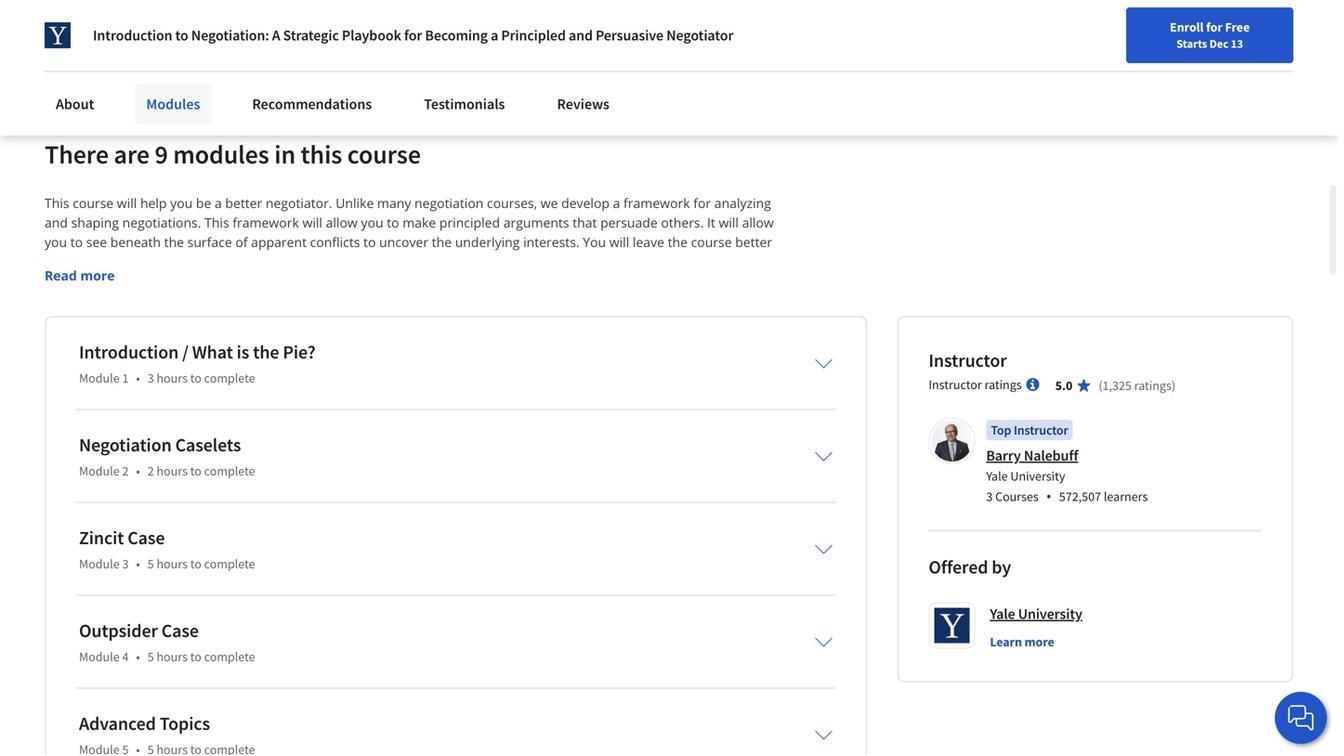 Task type: describe. For each thing, give the bounding box(es) containing it.
1 2 from the left
[[122, 463, 129, 480]]

for inside the this course will help you be a better negotiator. unlike many negotiation courses, we develop a framework for analyzing and shaping negotiations. this framework will allow you to make principled arguments that persuade others. it will allow you to see beneath the surface of apparent conflicts to uncover the underlying interests. you will leave the course better able to predict, interpret, and shape the behavior of those you face in competitive situations. read more
[[694, 194, 711, 212]]

this course will help you be a better negotiator. unlike many negotiation courses, we develop a framework for analyzing and shaping negotiations. this framework will allow you to make principled arguments that persuade others. it will allow you to see beneath the surface of apparent conflicts to uncover the underlying interests. you will leave the course better able to predict, interpret, and shape the behavior of those you face in competitive situations. read more
[[45, 194, 777, 285]]

and left the 'shaping'
[[45, 214, 68, 232]]

3 inside introduction / what is the pie? module 1 • 3 hours to complete
[[147, 370, 154, 387]]

complete for negotiation caselets
[[204, 463, 255, 480]]

leave
[[633, 233, 664, 251]]

be
[[196, 194, 211, 212]]

case for outpsider case
[[161, 620, 199, 643]]

coursera image
[[22, 15, 140, 45]]

1
[[122, 370, 129, 387]]

0 horizontal spatial ratings
[[985, 377, 1022, 393]]

read
[[45, 267, 77, 285]]

make
[[403, 214, 436, 232]]

you up 'able'
[[45, 233, 67, 251]]

it
[[115, 23, 124, 41]]

1 vertical spatial course
[[73, 194, 114, 212]]

yale university
[[990, 605, 1083, 624]]

by
[[992, 556, 1011, 579]]

for inside enroll for free starts dec 13
[[1206, 19, 1223, 35]]

develop
[[561, 194, 610, 212]]

outpsider case module 4 • 5 hours to complete
[[79, 620, 255, 666]]

share
[[76, 23, 112, 41]]

2 allow from the left
[[742, 214, 774, 232]]

learn more button
[[990, 633, 1055, 652]]

that
[[573, 214, 597, 232]]

572,507
[[1059, 489, 1101, 505]]

0 vertical spatial course
[[347, 138, 421, 171]]

media
[[185, 23, 224, 41]]

to down many
[[387, 214, 399, 232]]

topics
[[160, 713, 210, 736]]

courses,
[[487, 194, 537, 212]]

( 1,325 ratings )
[[1099, 378, 1176, 394]]

there
[[45, 138, 109, 171]]

about link
[[45, 84, 105, 125]]

this
[[301, 138, 342, 171]]

unlike
[[336, 194, 374, 212]]

principled
[[439, 214, 500, 232]]

show notifications image
[[1122, 23, 1144, 46]]

yale inside top instructor barry nalebuff yale university 3 courses • 572,507 learners
[[986, 468, 1008, 485]]

introduction to negotiation: a strategic playbook for becoming a principled and persuasive negotiator
[[93, 26, 734, 45]]

(
[[1099, 378, 1103, 394]]

you
[[583, 233, 606, 251]]

coursera career certificate image
[[942, 0, 1252, 97]]

nalebuff
[[1024, 447, 1078, 465]]

to right 'able'
[[74, 253, 86, 271]]

1 horizontal spatial of
[[346, 253, 358, 271]]

instructor inside top instructor barry nalebuff yale university 3 courses • 572,507 learners
[[1014, 422, 1068, 439]]

1 horizontal spatial ratings
[[1134, 378, 1172, 394]]

barry nalebuff image
[[932, 421, 972, 462]]

beneath
[[110, 233, 161, 251]]

1 horizontal spatial a
[[491, 26, 498, 45]]

negotiation
[[79, 434, 172, 457]]

review
[[383, 23, 424, 41]]

13
[[1231, 36, 1243, 51]]

uncover
[[379, 233, 428, 251]]

testimonials
[[424, 95, 505, 113]]

apparent
[[251, 233, 307, 251]]

module for outpsider case
[[79, 649, 120, 666]]

2 horizontal spatial course
[[691, 233, 732, 251]]

the up interpret,
[[164, 233, 184, 251]]

more inside button
[[1025, 634, 1055, 651]]

module for zincit case
[[79, 556, 120, 573]]

outpsider
[[79, 620, 158, 643]]

others.
[[661, 214, 704, 232]]

hours for negotiation
[[157, 463, 188, 480]]

the up face
[[432, 233, 452, 251]]

negotiation:
[[191, 26, 269, 45]]

0 horizontal spatial a
[[215, 194, 222, 212]]

it
[[707, 214, 715, 232]]

you left be
[[170, 194, 193, 212]]

offered by
[[929, 556, 1011, 579]]

dec
[[1210, 36, 1229, 51]]

2 horizontal spatial a
[[613, 194, 620, 212]]

offered
[[929, 556, 988, 579]]

module for negotiation caselets
[[79, 463, 120, 480]]

will down persuade
[[609, 233, 629, 251]]

arguments
[[503, 214, 569, 232]]

to inside outpsider case module 4 • 5 hours to complete
[[190, 649, 202, 666]]

0 vertical spatial of
[[235, 233, 248, 251]]

2 2 from the left
[[147, 463, 154, 480]]

competitive
[[468, 253, 539, 271]]

those
[[361, 253, 395, 271]]

• for outpsider case
[[136, 649, 140, 666]]

1 horizontal spatial better
[[735, 233, 772, 251]]

instructor for instructor ratings
[[929, 377, 982, 393]]

learn more
[[990, 634, 1055, 651]]

introduction for /
[[79, 341, 179, 364]]

read more button
[[45, 266, 115, 286]]

recommendations link
[[241, 84, 383, 125]]

9
[[155, 138, 168, 171]]

• for negotiation caselets
[[136, 463, 140, 480]]

• inside introduction / what is the pie? module 1 • 3 hours to complete
[[136, 370, 140, 387]]

we
[[541, 194, 558, 212]]

introduction / what is the pie? module 1 • 3 hours to complete
[[79, 341, 316, 387]]

caselets
[[175, 434, 241, 457]]

free
[[1225, 19, 1250, 35]]

learn
[[990, 634, 1022, 651]]

on
[[127, 23, 143, 41]]

0 vertical spatial framework
[[624, 194, 690, 212]]

many
[[377, 194, 411, 212]]

zincit
[[79, 527, 124, 550]]

persuasive
[[596, 26, 664, 45]]

advanced
[[79, 713, 156, 736]]

are
[[114, 138, 150, 171]]

courses
[[995, 489, 1039, 505]]

the down 'others.'
[[668, 233, 688, 251]]

university inside top instructor barry nalebuff yale university 3 courses • 572,507 learners
[[1011, 468, 1065, 485]]

principled
[[501, 26, 566, 45]]

4
[[122, 649, 129, 666]]

top
[[991, 422, 1011, 439]]

5 for outpsider
[[147, 649, 154, 666]]

see
[[86, 233, 107, 251]]

yale university image
[[45, 22, 71, 48]]

social
[[146, 23, 182, 41]]

to inside introduction / what is the pie? module 1 • 3 hours to complete
[[190, 370, 202, 387]]

barry
[[986, 447, 1021, 465]]

you down unlike
[[361, 214, 383, 232]]

underlying
[[455, 233, 520, 251]]

zincit case module 3 • 5 hours to complete
[[79, 527, 255, 573]]

pie?
[[283, 341, 316, 364]]



Task type: vqa. For each thing, say whether or not it's contained in the screenshot.
Help Center image
no



Task type: locate. For each thing, give the bounding box(es) containing it.
1 horizontal spatial allow
[[742, 214, 774, 232]]

for up dec
[[1206, 19, 1223, 35]]

0 vertical spatial university
[[1011, 468, 1065, 485]]

hours for zincit
[[157, 556, 188, 573]]

in inside the this course will help you be a better negotiator. unlike many negotiation courses, we develop a framework for analyzing and shaping negotiations. this framework will allow you to make principled arguments that persuade others. it will allow you to see beneath the surface of apparent conflicts to uncover the underlying interests. you will leave the course better able to predict, interpret, and shape the behavior of those you face in competitive situations. read more
[[453, 253, 464, 271]]

1 module from the top
[[79, 370, 120, 387]]

/
[[182, 341, 189, 364]]

case
[[128, 527, 165, 550], [161, 620, 199, 643]]

• inside top instructor barry nalebuff yale university 3 courses • 572,507 learners
[[1046, 487, 1052, 507]]

in left this
[[274, 138, 296, 171]]

course up many
[[347, 138, 421, 171]]

university down barry nalebuff link
[[1011, 468, 1065, 485]]

0 horizontal spatial more
[[80, 267, 115, 285]]

will right the it
[[719, 214, 739, 232]]

strategic
[[283, 26, 339, 45]]

modules
[[173, 138, 269, 171]]

1 vertical spatial 5
[[147, 649, 154, 666]]

to up topics
[[190, 649, 202, 666]]

will left help
[[117, 194, 137, 212]]

better right be
[[225, 194, 262, 212]]

allow down analyzing at the top right
[[742, 214, 774, 232]]

0 vertical spatial yale
[[986, 468, 1008, 485]]

1 complete from the top
[[204, 370, 255, 387]]

this down there
[[45, 194, 69, 212]]

to down what at the top
[[190, 370, 202, 387]]

0 vertical spatial in
[[254, 23, 266, 41]]

0 vertical spatial 3
[[147, 370, 154, 387]]

introduction inside introduction / what is the pie? module 1 • 3 hours to complete
[[79, 341, 179, 364]]

1 hours from the top
[[157, 370, 188, 387]]

0 horizontal spatial in
[[254, 23, 266, 41]]

0 horizontal spatial of
[[235, 233, 248, 251]]

negotiator.
[[266, 194, 332, 212]]

course down the it
[[691, 233, 732, 251]]

3 right 1
[[147, 370, 154, 387]]

menu item
[[983, 19, 1103, 79]]

enroll
[[1170, 19, 1204, 35]]

3 inside top instructor barry nalebuff yale university 3 courses • 572,507 learners
[[986, 489, 993, 505]]

• inside outpsider case module 4 • 5 hours to complete
[[136, 649, 140, 666]]

hours inside zincit case module 3 • 5 hours to complete
[[157, 556, 188, 573]]

4 complete from the top
[[204, 649, 255, 666]]

0 vertical spatial introduction
[[93, 26, 172, 45]]

hours for outpsider
[[157, 649, 188, 666]]

modules link
[[135, 84, 211, 125]]

negotiations.
[[122, 214, 201, 232]]

framework up apparent
[[233, 214, 299, 232]]

ratings right 1,325 on the right
[[1134, 378, 1172, 394]]

ratings
[[985, 377, 1022, 393], [1134, 378, 1172, 394]]

becoming
[[425, 26, 488, 45]]

to inside zincit case module 3 • 5 hours to complete
[[190, 556, 202, 573]]

0 horizontal spatial this
[[45, 194, 69, 212]]

instructor
[[929, 349, 1007, 372], [929, 377, 982, 393], [1014, 422, 1068, 439]]

• down negotiation at the bottom left of page
[[136, 463, 140, 480]]

to
[[175, 26, 188, 45], [387, 214, 399, 232], [70, 233, 83, 251], [363, 233, 376, 251], [74, 253, 86, 271], [190, 370, 202, 387], [190, 463, 202, 480], [190, 556, 202, 573], [190, 649, 202, 666]]

recommendations
[[252, 95, 372, 113]]

persuade
[[600, 214, 658, 232]]

barry nalebuff link
[[986, 447, 1078, 465]]

situations.
[[542, 253, 605, 271]]

hours right 4
[[157, 649, 188, 666]]

a right becoming
[[491, 26, 498, 45]]

ratings up the top
[[985, 377, 1022, 393]]

about
[[56, 95, 94, 113]]

hours down the "caselets"
[[157, 463, 188, 480]]

1 horizontal spatial in
[[274, 138, 296, 171]]

1 horizontal spatial for
[[694, 194, 711, 212]]

yale up learn
[[990, 605, 1015, 624]]

complete for zincit case
[[204, 556, 255, 573]]

0 horizontal spatial allow
[[326, 214, 358, 232]]

1 horizontal spatial 2
[[147, 463, 154, 480]]

2 vertical spatial instructor
[[1014, 422, 1068, 439]]

shaping
[[71, 214, 119, 232]]

5 inside zincit case module 3 • 5 hours to complete
[[147, 556, 154, 573]]

complete inside outpsider case module 4 • 5 hours to complete
[[204, 649, 255, 666]]

hours inside "negotiation caselets module 2 • 2 hours to complete"
[[157, 463, 188, 480]]

2 vertical spatial 3
[[122, 556, 129, 573]]

yale down barry
[[986, 468, 1008, 485]]

instructor for instructor
[[929, 349, 1007, 372]]

negotiator
[[666, 26, 734, 45]]

in right face
[[453, 253, 464, 271]]

complete inside "negotiation caselets module 2 • 2 hours to complete"
[[204, 463, 255, 480]]

behavior
[[289, 253, 342, 271]]

hours inside introduction / what is the pie? module 1 • 3 hours to complete
[[157, 370, 188, 387]]

1 horizontal spatial 3
[[147, 370, 154, 387]]

you down uncover
[[399, 253, 421, 271]]

surface
[[187, 233, 232, 251]]

0 horizontal spatial course
[[73, 194, 114, 212]]

enroll for free starts dec 13
[[1170, 19, 1250, 51]]

module left 1
[[79, 370, 120, 387]]

• right 1
[[136, 370, 140, 387]]

share it on social media and in your performance review
[[76, 23, 424, 41]]

a
[[272, 26, 280, 45]]

0 vertical spatial this
[[45, 194, 69, 212]]

0 horizontal spatial for
[[404, 26, 422, 45]]

in left a
[[254, 23, 266, 41]]

in
[[254, 23, 266, 41], [274, 138, 296, 171], [453, 253, 464, 271]]

0 horizontal spatial framework
[[233, 214, 299, 232]]

0 vertical spatial instructor
[[929, 349, 1007, 372]]

to down the "caselets"
[[190, 463, 202, 480]]

2 horizontal spatial for
[[1206, 19, 1223, 35]]

5 right 4
[[147, 649, 154, 666]]

1 vertical spatial instructor
[[929, 377, 982, 393]]

2 complete from the top
[[204, 463, 255, 480]]

learners
[[1104, 489, 1148, 505]]

1 vertical spatial better
[[735, 233, 772, 251]]

3 left courses
[[986, 489, 993, 505]]

more
[[80, 267, 115, 285], [1025, 634, 1055, 651]]

1 vertical spatial framework
[[233, 214, 299, 232]]

0 vertical spatial more
[[80, 267, 115, 285]]

1 vertical spatial this
[[205, 214, 229, 232]]

testimonials link
[[413, 84, 516, 125]]

3 inside zincit case module 3 • 5 hours to complete
[[122, 556, 129, 573]]

3 complete from the top
[[204, 556, 255, 573]]

5 up outpsider
[[147, 556, 154, 573]]

framework
[[624, 194, 690, 212], [233, 214, 299, 232]]

face
[[425, 253, 450, 271]]

there are 9 modules in this course
[[45, 138, 421, 171]]

•
[[136, 370, 140, 387], [136, 463, 140, 480], [1046, 487, 1052, 507], [136, 556, 140, 573], [136, 649, 140, 666]]

instructor ratings
[[929, 377, 1022, 393]]

a up persuade
[[613, 194, 620, 212]]

3 down zincit
[[122, 556, 129, 573]]

for right playbook
[[404, 26, 422, 45]]

more down see
[[80, 267, 115, 285]]

interests.
[[523, 233, 580, 251]]

introduction
[[93, 26, 172, 45], [79, 341, 179, 364]]

0 vertical spatial case
[[128, 527, 165, 550]]

yale university link
[[990, 603, 1083, 626]]

will
[[117, 194, 137, 212], [302, 214, 322, 232], [719, 214, 739, 232], [609, 233, 629, 251]]

complete for outpsider case
[[204, 649, 255, 666]]

introduction for to
[[93, 26, 172, 45]]

your
[[269, 23, 297, 41]]

2 horizontal spatial 3
[[986, 489, 993, 505]]

0 vertical spatial better
[[225, 194, 262, 212]]

instructor up barry nalebuff link
[[1014, 422, 1068, 439]]

3
[[147, 370, 154, 387], [986, 489, 993, 505], [122, 556, 129, 573]]

the inside introduction / what is the pie? module 1 • 3 hours to complete
[[253, 341, 279, 364]]

negotiation caselets module 2 • 2 hours to complete
[[79, 434, 255, 480]]

3 hours from the top
[[157, 556, 188, 573]]

the
[[164, 233, 184, 251], [432, 233, 452, 251], [668, 233, 688, 251], [266, 253, 286, 271], [253, 341, 279, 364]]

advanced topics
[[79, 713, 210, 736]]

1 vertical spatial of
[[346, 253, 358, 271]]

module inside introduction / what is the pie? module 1 • 3 hours to complete
[[79, 370, 120, 387]]

complete inside introduction / what is the pie? module 1 • 3 hours to complete
[[204, 370, 255, 387]]

better down analyzing at the top right
[[735, 233, 772, 251]]

hours up outpsider case module 4 • 5 hours to complete
[[157, 556, 188, 573]]

• inside "negotiation caselets module 2 • 2 hours to complete"
[[136, 463, 140, 480]]

5 inside outpsider case module 4 • 5 hours to complete
[[147, 649, 154, 666]]

hours
[[157, 370, 188, 387], [157, 463, 188, 480], [157, 556, 188, 573], [157, 649, 188, 666]]

1 horizontal spatial this
[[205, 214, 229, 232]]

1 vertical spatial more
[[1025, 634, 1055, 651]]

of up shape
[[235, 233, 248, 251]]

1 horizontal spatial more
[[1025, 634, 1055, 651]]

a right be
[[215, 194, 222, 212]]

better
[[225, 194, 262, 212], [735, 233, 772, 251]]

to up those
[[363, 233, 376, 251]]

2 vertical spatial in
[[453, 253, 464, 271]]

to up outpsider case module 4 • 5 hours to complete
[[190, 556, 202, 573]]

• right 4
[[136, 649, 140, 666]]

module
[[79, 370, 120, 387], [79, 463, 120, 480], [79, 556, 120, 573], [79, 649, 120, 666]]

1 vertical spatial case
[[161, 620, 199, 643]]

2 module from the top
[[79, 463, 120, 480]]

of down conflicts
[[346, 253, 358, 271]]

is
[[237, 341, 249, 364]]

1 vertical spatial university
[[1018, 605, 1083, 624]]

will down negotiator. at the top of page
[[302, 214, 322, 232]]

1 vertical spatial introduction
[[79, 341, 179, 364]]

negotiation
[[415, 194, 484, 212]]

1 horizontal spatial course
[[347, 138, 421, 171]]

this up surface
[[205, 214, 229, 232]]

able
[[45, 253, 70, 271]]

0 horizontal spatial better
[[225, 194, 262, 212]]

and right principled on the left top of page
[[569, 26, 593, 45]]

1 allow from the left
[[326, 214, 358, 232]]

None search field
[[265, 12, 572, 49]]

2 vertical spatial course
[[691, 233, 732, 251]]

1 vertical spatial in
[[274, 138, 296, 171]]

framework up 'others.'
[[624, 194, 690, 212]]

course up the 'shaping'
[[73, 194, 114, 212]]

4 module from the top
[[79, 649, 120, 666]]

0 horizontal spatial 3
[[122, 556, 129, 573]]

2 horizontal spatial in
[[453, 253, 464, 271]]

advanced topics button
[[64, 700, 848, 756]]

and down surface
[[199, 253, 222, 271]]

module inside outpsider case module 4 • 5 hours to complete
[[79, 649, 120, 666]]

module down negotiation at the bottom left of page
[[79, 463, 120, 480]]

allow up conflicts
[[326, 214, 358, 232]]

complete inside zincit case module 3 • 5 hours to complete
[[204, 556, 255, 573]]

2 5 from the top
[[147, 649, 154, 666]]

hours down the /
[[157, 370, 188, 387]]

predict,
[[90, 253, 135, 271]]

to inside "negotiation caselets module 2 • 2 hours to complete"
[[190, 463, 202, 480]]

case for zincit case
[[128, 527, 165, 550]]

hours inside outpsider case module 4 • 5 hours to complete
[[157, 649, 188, 666]]

what
[[192, 341, 233, 364]]

allow
[[326, 214, 358, 232], [742, 214, 774, 232]]

• for zincit case
[[136, 556, 140, 573]]

for up the it
[[694, 194, 711, 212]]

to left see
[[70, 233, 83, 251]]

0 vertical spatial 5
[[147, 556, 154, 573]]

1 vertical spatial 3
[[986, 489, 993, 505]]

you
[[170, 194, 193, 212], [361, 214, 383, 232], [45, 233, 67, 251], [399, 253, 421, 271]]

1,325
[[1103, 378, 1132, 394]]

case right zincit
[[128, 527, 165, 550]]

more down yale university
[[1025, 634, 1055, 651]]

case inside zincit case module 3 • 5 hours to complete
[[128, 527, 165, 550]]

• up outpsider
[[136, 556, 140, 573]]

chat with us image
[[1286, 704, 1316, 733]]

help
[[140, 194, 167, 212]]

• inside zincit case module 3 • 5 hours to complete
[[136, 556, 140, 573]]

more inside the this course will help you be a better negotiator. unlike many negotiation courses, we develop a framework for analyzing and shaping negotiations. this framework will allow you to make principled arguments that persuade others. it will allow you to see beneath the surface of apparent conflicts to uncover the underlying interests. you will leave the course better able to predict, interpret, and shape the behavior of those you face in competitive situations. read more
[[80, 267, 115, 285]]

• left 572,507
[[1046, 487, 1052, 507]]

)
[[1172, 378, 1176, 394]]

to right on
[[175, 26, 188, 45]]

1 vertical spatial yale
[[990, 605, 1015, 624]]

university up learn more
[[1018, 605, 1083, 624]]

2 hours from the top
[[157, 463, 188, 480]]

instructor up "instructor ratings"
[[929, 349, 1007, 372]]

1 5 from the top
[[147, 556, 154, 573]]

playbook
[[342, 26, 401, 45]]

4 hours from the top
[[157, 649, 188, 666]]

case inside outpsider case module 4 • 5 hours to complete
[[161, 620, 199, 643]]

1 horizontal spatial framework
[[624, 194, 690, 212]]

module down zincit
[[79, 556, 120, 573]]

and
[[227, 23, 251, 41], [569, 26, 593, 45], [45, 214, 68, 232], [199, 253, 222, 271]]

5 for zincit
[[147, 556, 154, 573]]

reviews
[[557, 95, 610, 113]]

module left 4
[[79, 649, 120, 666]]

the right is
[[253, 341, 279, 364]]

shape
[[226, 253, 262, 271]]

instructor up barry nalebuff icon
[[929, 377, 982, 393]]

case right outpsider
[[161, 620, 199, 643]]

university
[[1011, 468, 1065, 485], [1018, 605, 1083, 624]]

3 module from the top
[[79, 556, 120, 573]]

module inside "negotiation caselets module 2 • 2 hours to complete"
[[79, 463, 120, 480]]

the down apparent
[[266, 253, 286, 271]]

and right media at the left top
[[227, 23, 251, 41]]

module inside zincit case module 3 • 5 hours to complete
[[79, 556, 120, 573]]

0 horizontal spatial 2
[[122, 463, 129, 480]]



